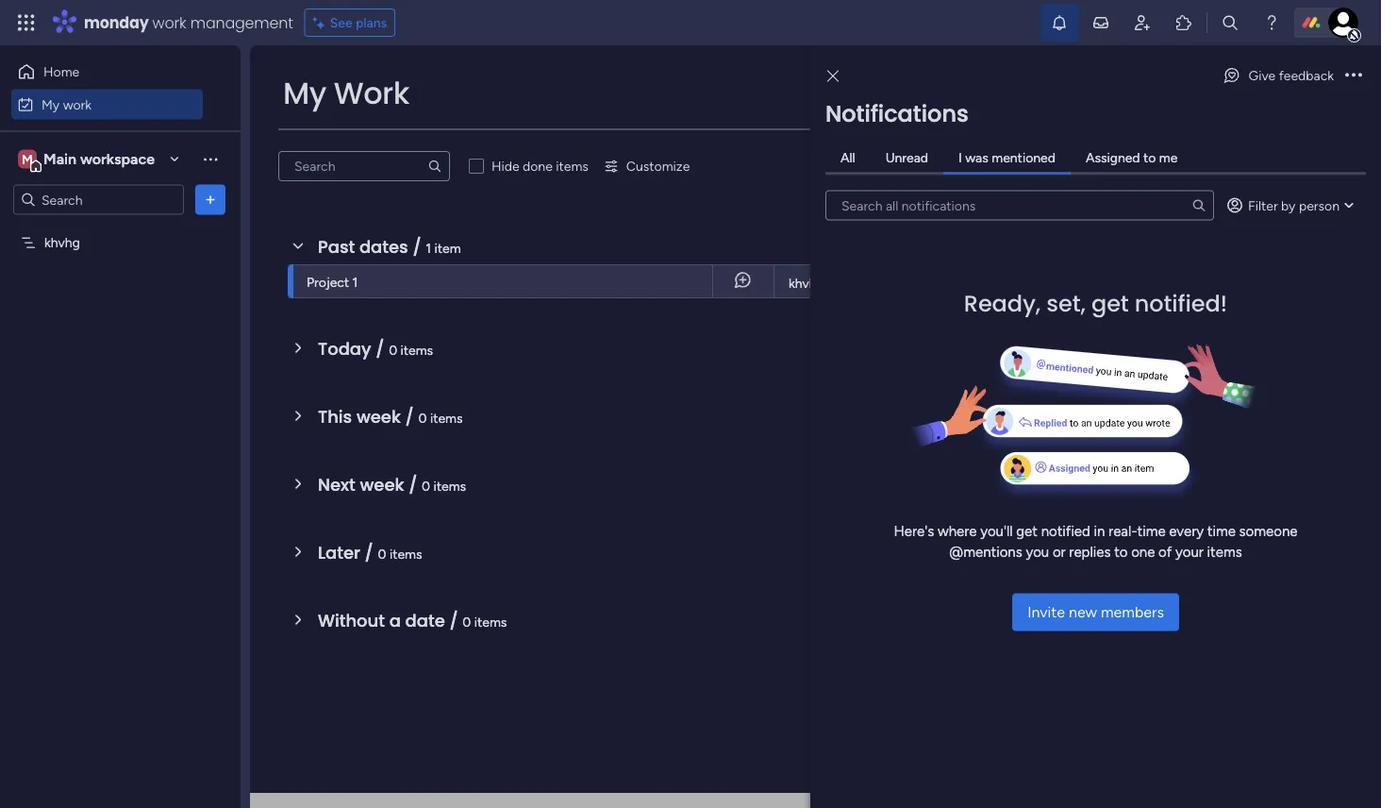 Task type: describe. For each thing, give the bounding box(es) containing it.
work
[[334, 72, 410, 114]]

month
[[1035, 276, 1071, 291]]

in
[[1095, 522, 1106, 539]]

monday work management
[[84, 12, 293, 33]]

item
[[435, 240, 461, 256]]

/ right date
[[450, 608, 458, 632]]

/ right later
[[365, 540, 374, 564]]

or
[[1053, 544, 1066, 561]]

the
[[1073, 135, 1093, 152]]

i
[[959, 150, 963, 166]]

and
[[1196, 135, 1218, 152]]

invite new members
[[1028, 603, 1165, 621]]

someone
[[1240, 522, 1298, 539]]

without
[[318, 608, 385, 632]]

main
[[43, 150, 77, 168]]

plans
[[356, 15, 387, 31]]

you
[[1026, 544, 1050, 561]]

filter by person
[[1249, 197, 1340, 213]]

invite new members button
[[1013, 593, 1180, 631]]

items inside here's where you'll get notified in real-time every time someone @mentions you or replies to one of your items
[[1208, 544, 1243, 561]]

1 horizontal spatial options image
[[1346, 69, 1363, 82]]

notified!
[[1135, 287, 1228, 319]]

select product image
[[17, 13, 36, 32]]

unread
[[886, 150, 929, 166]]

items inside later / 0 items
[[390, 546, 422, 562]]

project 1
[[307, 274, 358, 290]]

past
[[318, 235, 355, 259]]

this for month
[[1010, 276, 1032, 291]]

of
[[1159, 544, 1173, 561]]

without a date / 0 items
[[318, 608, 507, 632]]

give feedback button
[[1215, 60, 1342, 91]]

workspace selection element
[[18, 148, 158, 172]]

m
[[22, 151, 33, 167]]

1 horizontal spatial get
[[1092, 287, 1130, 319]]

1 horizontal spatial to
[[1144, 150, 1157, 166]]

work for my
[[63, 96, 92, 112]]

/ down this week / 0 items
[[409, 472, 418, 497]]

this week / 0 items
[[318, 404, 463, 429]]

inbox image
[[1092, 13, 1111, 32]]

/ up next week / 0 items
[[406, 404, 414, 429]]

real-
[[1109, 522, 1138, 539]]

ready,
[[965, 287, 1041, 319]]

choose
[[1024, 135, 1070, 152]]

Search all notifications search field
[[826, 190, 1215, 220]]

your
[[1176, 544, 1204, 561]]

0 inside today / 0 items
[[389, 342, 398, 358]]

dates
[[360, 235, 408, 259]]

notifications image
[[1051, 13, 1070, 32]]

one
[[1132, 544, 1156, 561]]

none search field inside dialog
[[826, 190, 1215, 220]]

khvhg inside list box
[[44, 235, 80, 251]]

column for date column
[[1067, 316, 1113, 332]]

my work button
[[11, 89, 203, 119]]

khvhg link
[[786, 265, 961, 299]]

get inside here's where you'll get notified in real-time every time someone @mentions you or replies to one of your items
[[1017, 522, 1038, 539]]

customize button
[[596, 151, 698, 181]]

done
[[523, 158, 553, 174]]

members
[[1102, 603, 1165, 621]]

home button
[[11, 57, 203, 87]]

management
[[190, 12, 293, 33]]

mentioned
[[992, 150, 1056, 166]]

0 inside without a date / 0 items
[[463, 614, 471, 630]]

items inside without a date / 0 items
[[475, 614, 507, 630]]

assigned to me
[[1086, 150, 1178, 166]]

choose the boards, columns and people you'd like to see
[[1024, 135, 1359, 152]]

1 time from the left
[[1138, 522, 1166, 539]]

next week / 0 items
[[318, 472, 466, 497]]

you'll
[[981, 522, 1013, 539]]

workspace options image
[[201, 149, 220, 168]]

search image
[[1192, 198, 1207, 213]]

like
[[1300, 135, 1319, 152]]

week for this
[[357, 404, 401, 429]]

khvhg list box
[[0, 223, 241, 514]]

later
[[318, 540, 361, 564]]

items inside today / 0 items
[[401, 342, 433, 358]]

notifications
[[826, 98, 969, 129]]

project
[[307, 274, 349, 290]]

help image
[[1263, 13, 1282, 32]]

past dates / 1 item
[[318, 235, 461, 259]]

people
[[1221, 135, 1262, 152]]

this for week
[[318, 404, 352, 429]]

filter
[[1249, 197, 1279, 213]]

give
[[1249, 67, 1276, 84]]

0 inside later / 0 items
[[378, 546, 387, 562]]

here's
[[894, 522, 935, 539]]



Task type: vqa. For each thing, say whether or not it's contained in the screenshot.
Search Everything "IMAGE"
yes



Task type: locate. For each thing, give the bounding box(es) containing it.
1 right project
[[353, 274, 358, 290]]

main workspace
[[43, 150, 155, 168]]

0 right later
[[378, 546, 387, 562]]

0 right today
[[389, 342, 398, 358]]

0 inside next week / 0 items
[[422, 478, 431, 494]]

a
[[390, 608, 401, 632]]

search everything image
[[1221, 13, 1240, 32]]

items right later
[[390, 546, 422, 562]]

later / 0 items
[[318, 540, 422, 564]]

items
[[556, 158, 589, 174], [401, 342, 433, 358], [430, 410, 463, 426], [434, 478, 466, 494], [1208, 544, 1243, 561], [390, 546, 422, 562], [475, 614, 507, 630]]

Filter dashboard by text search field
[[278, 151, 450, 181]]

get
[[1092, 287, 1130, 319], [1017, 522, 1038, 539]]

person
[[1300, 197, 1340, 213]]

boards,
[[1096, 135, 1139, 152]]

work
[[153, 12, 186, 33], [63, 96, 92, 112]]

0 vertical spatial 1
[[426, 240, 432, 256]]

all
[[841, 150, 856, 166]]

every
[[1170, 522, 1205, 539]]

gary orlando image
[[1329, 8, 1359, 38]]

items down this week / 0 items
[[434, 478, 466, 494]]

next
[[318, 472, 356, 497]]

None search field
[[278, 151, 450, 181]]

work for monday
[[153, 12, 186, 33]]

main content containing past dates /
[[250, 45, 1382, 808]]

today
[[318, 337, 371, 361]]

options image right "feedback"
[[1346, 69, 1363, 82]]

to inside here's where you'll get notified in real-time every time someone @mentions you or replies to one of your items
[[1115, 544, 1128, 561]]

0 horizontal spatial to
[[1115, 544, 1128, 561]]

1 vertical spatial get
[[1017, 522, 1038, 539]]

option
[[0, 226, 241, 229]]

see
[[1339, 135, 1359, 152]]

column
[[1067, 316, 1113, 332], [1081, 363, 1127, 379]]

work down 'home'
[[63, 96, 92, 112]]

time
[[1138, 522, 1166, 539], [1208, 522, 1236, 539]]

was
[[966, 150, 989, 166]]

work right monday at left top
[[153, 12, 186, 33]]

0 vertical spatial get
[[1092, 287, 1130, 319]]

1 horizontal spatial work
[[153, 12, 186, 33]]

0 horizontal spatial this
[[318, 404, 352, 429]]

see plans button
[[305, 8, 396, 37]]

1 vertical spatial this
[[318, 404, 352, 429]]

1 left the item
[[426, 240, 432, 256]]

priority
[[1036, 363, 1078, 379]]

0 horizontal spatial my
[[42, 96, 60, 112]]

0 horizontal spatial work
[[63, 96, 92, 112]]

columns
[[1143, 135, 1193, 152]]

see plans
[[330, 15, 387, 31]]

assigned
[[1086, 150, 1141, 166]]

/
[[413, 235, 422, 259], [376, 337, 385, 361], [406, 404, 414, 429], [409, 472, 418, 497], [365, 540, 374, 564], [450, 608, 458, 632]]

options image down the workspace options image
[[201, 190, 220, 209]]

column for priority column
[[1081, 363, 1127, 379]]

1 vertical spatial week
[[360, 472, 404, 497]]

None search field
[[826, 190, 1215, 220]]

week
[[357, 404, 401, 429], [360, 472, 404, 497]]

to inside main content
[[1323, 135, 1335, 152]]

dialog
[[811, 45, 1382, 808]]

1 horizontal spatial time
[[1208, 522, 1236, 539]]

this month
[[1010, 276, 1071, 291]]

date
[[405, 608, 445, 632]]

here's where you'll get notified in real-time every time someone @mentions you or replies to one of your items
[[894, 522, 1298, 561]]

0
[[389, 342, 398, 358], [419, 410, 427, 426], [422, 478, 431, 494], [378, 546, 387, 562], [463, 614, 471, 630]]

my work
[[283, 72, 410, 114]]

get up you
[[1017, 522, 1038, 539]]

@mentions
[[950, 544, 1023, 561]]

0 inside this week / 0 items
[[419, 410, 427, 426]]

my
[[283, 72, 326, 114], [42, 96, 60, 112]]

filter by person button
[[1219, 190, 1367, 220]]

0 horizontal spatial time
[[1138, 522, 1166, 539]]

workspace
[[80, 150, 155, 168]]

me
[[1160, 150, 1178, 166]]

see
[[330, 15, 353, 31]]

items right your
[[1208, 544, 1243, 561]]

date column
[[1036, 316, 1113, 332]]

where
[[938, 522, 977, 539]]

1 vertical spatial column
[[1081, 363, 1127, 379]]

0 horizontal spatial 1
[[353, 274, 358, 290]]

i was mentioned
[[959, 150, 1056, 166]]

1 vertical spatial khvhg
[[789, 275, 825, 291]]

items right "done"
[[556, 158, 589, 174]]

hide done items
[[492, 158, 589, 174]]

home
[[43, 64, 79, 80]]

0 vertical spatial week
[[357, 404, 401, 429]]

0 vertical spatial this
[[1010, 276, 1032, 291]]

time right 'every'
[[1208, 522, 1236, 539]]

date
[[1036, 316, 1064, 332]]

0 down this week / 0 items
[[422, 478, 431, 494]]

customize
[[627, 158, 690, 174]]

0 horizontal spatial get
[[1017, 522, 1038, 539]]

column right priority
[[1081, 363, 1127, 379]]

time up one
[[1138, 522, 1166, 539]]

1 inside past dates / 1 item
[[426, 240, 432, 256]]

1 horizontal spatial khvhg
[[789, 275, 825, 291]]

1 horizontal spatial my
[[283, 72, 326, 114]]

my down 'home'
[[42, 96, 60, 112]]

0 right date
[[463, 614, 471, 630]]

people
[[1036, 174, 1076, 190]]

my inside button
[[42, 96, 60, 112]]

items up this week / 0 items
[[401, 342, 433, 358]]

set,
[[1047, 287, 1086, 319]]

1
[[426, 240, 432, 256], [353, 274, 358, 290]]

/ left the item
[[413, 235, 422, 259]]

my for my work
[[283, 72, 326, 114]]

today / 0 items
[[318, 337, 433, 361]]

notified
[[1042, 522, 1091, 539]]

this
[[1010, 276, 1032, 291], [318, 404, 352, 429]]

items right date
[[475, 614, 507, 630]]

column right date on the top right
[[1067, 316, 1113, 332]]

items up next week / 0 items
[[430, 410, 463, 426]]

apps image
[[1175, 13, 1194, 32]]

1 vertical spatial work
[[63, 96, 92, 112]]

invite members image
[[1134, 13, 1153, 32]]

0 vertical spatial work
[[153, 12, 186, 33]]

get right set,
[[1092, 287, 1130, 319]]

1 horizontal spatial this
[[1010, 276, 1032, 291]]

ready, set, get notified!
[[965, 287, 1228, 319]]

0 horizontal spatial options image
[[201, 190, 220, 209]]

hide
[[492, 158, 520, 174]]

1 vertical spatial 1
[[353, 274, 358, 290]]

search image
[[428, 159, 443, 174]]

by
[[1282, 197, 1296, 213]]

items inside next week / 0 items
[[434, 478, 466, 494]]

items inside this week / 0 items
[[430, 410, 463, 426]]

week for next
[[360, 472, 404, 497]]

to down real-
[[1115, 544, 1128, 561]]

give feedback
[[1249, 67, 1335, 84]]

dialog containing notifications
[[811, 45, 1382, 808]]

to right like
[[1323, 135, 1335, 152]]

/ right today
[[376, 337, 385, 361]]

khvhg
[[44, 235, 80, 251], [789, 275, 825, 291]]

main content
[[250, 45, 1382, 808]]

0 vertical spatial khvhg
[[44, 235, 80, 251]]

to left me
[[1144, 150, 1157, 166]]

0 vertical spatial column
[[1067, 316, 1113, 332]]

this up next on the bottom left of page
[[318, 404, 352, 429]]

my for my work
[[42, 96, 60, 112]]

replies
[[1070, 544, 1111, 561]]

1 horizontal spatial 1
[[426, 240, 432, 256]]

Search in workspace field
[[40, 189, 158, 211]]

my left 'work'
[[283, 72, 326, 114]]

none search field inside main content
[[278, 151, 450, 181]]

this left month
[[1010, 276, 1032, 291]]

0 vertical spatial options image
[[1346, 69, 1363, 82]]

to
[[1323, 135, 1335, 152], [1144, 150, 1157, 166], [1115, 544, 1128, 561]]

2 time from the left
[[1208, 522, 1236, 539]]

2 horizontal spatial to
[[1323, 135, 1335, 152]]

new
[[1069, 603, 1098, 621]]

work inside button
[[63, 96, 92, 112]]

0 horizontal spatial khvhg
[[44, 235, 80, 251]]

my work
[[42, 96, 92, 112]]

priority column
[[1036, 363, 1127, 379]]

workspace image
[[18, 149, 37, 169]]

0 up next week / 0 items
[[419, 410, 427, 426]]

invite
[[1028, 603, 1066, 621]]

options image
[[1346, 69, 1363, 82], [201, 190, 220, 209]]

monday
[[84, 12, 149, 33]]

week right next on the bottom left of page
[[360, 472, 404, 497]]

week down today / 0 items
[[357, 404, 401, 429]]

1 vertical spatial options image
[[201, 190, 220, 209]]

you'd
[[1265, 135, 1297, 152]]



